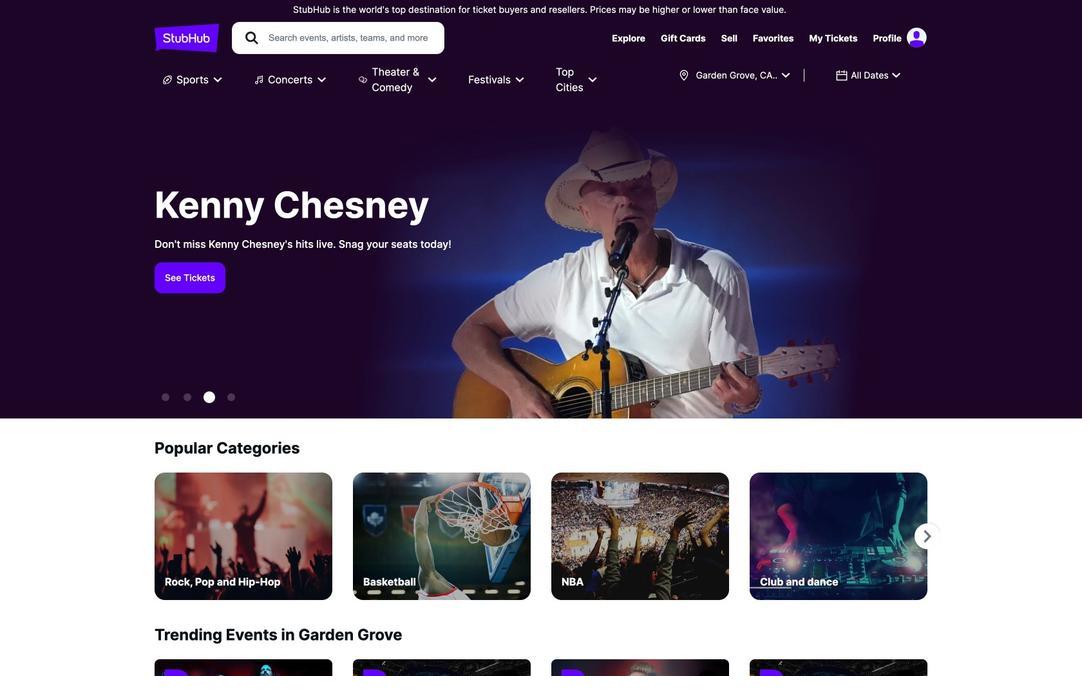 Task type: locate. For each thing, give the bounding box(es) containing it.
None field
[[670, 64, 799, 87], [828, 64, 910, 87], [670, 64, 799, 87], [828, 64, 910, 87]]

1 - bottlerock napa valley image
[[184, 394, 191, 402]]

Search events, artists, teams, and more field
[[267, 31, 432, 45]]

3 - nate bargatze image
[[228, 394, 235, 402]]



Task type: describe. For each thing, give the bounding box(es) containing it.
stubhub image
[[155, 22, 219, 54]]

0 - mlb image
[[162, 394, 170, 402]]

2 - kenny chesney image
[[204, 392, 215, 403]]



